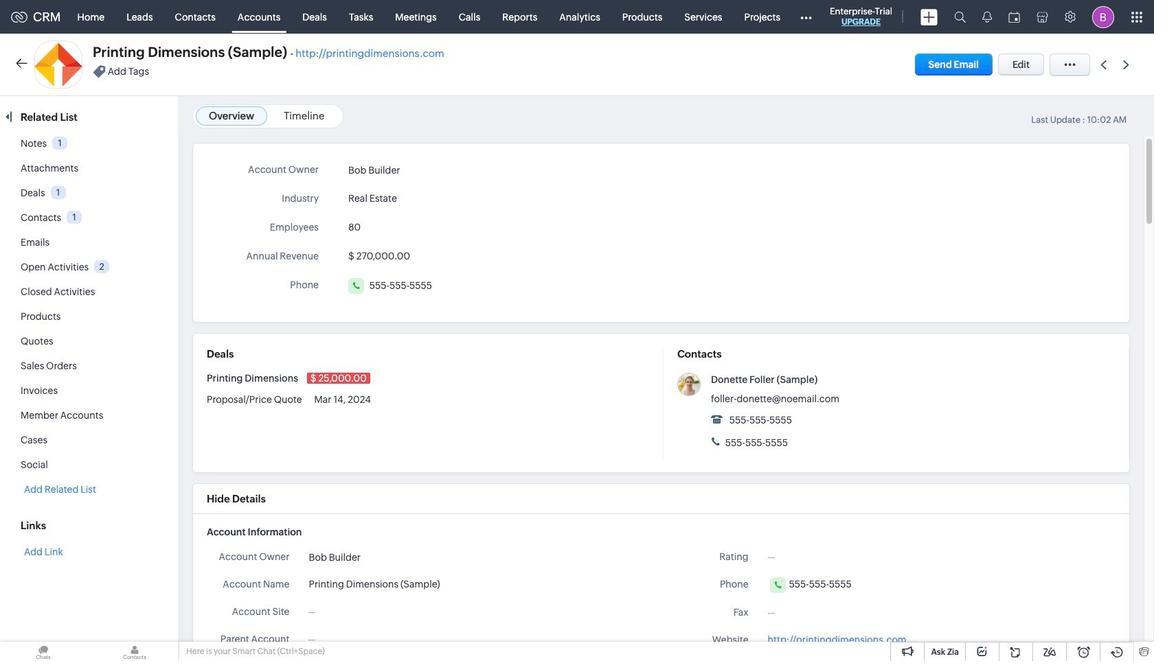 Task type: locate. For each thing, give the bounding box(es) containing it.
next record image
[[1123, 60, 1132, 69]]

create menu element
[[912, 0, 946, 33]]

signals element
[[974, 0, 1000, 34]]

logo image
[[11, 11, 27, 22]]

Other Modules field
[[792, 6, 821, 28]]

profile image
[[1092, 6, 1114, 28]]

search image
[[954, 11, 966, 23]]



Task type: describe. For each thing, give the bounding box(es) containing it.
chats image
[[0, 642, 87, 662]]

contacts image
[[91, 642, 178, 662]]

calendar image
[[1009, 11, 1020, 22]]

search element
[[946, 0, 974, 34]]

create menu image
[[921, 9, 938, 25]]

previous record image
[[1101, 60, 1107, 69]]

profile element
[[1084, 0, 1123, 33]]

signals image
[[983, 11, 992, 23]]



Task type: vqa. For each thing, say whether or not it's contained in the screenshot.
Other Modules FIELD
yes



